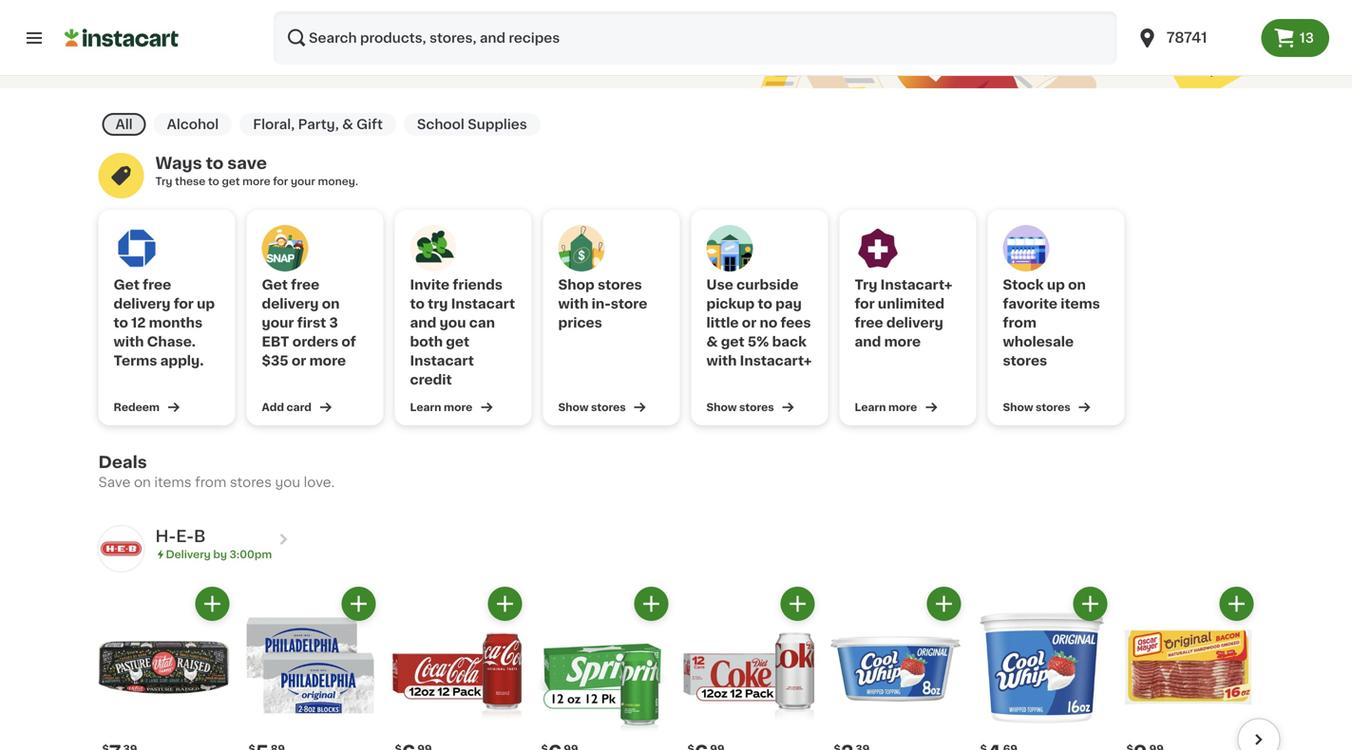 Task type: describe. For each thing, give the bounding box(es) containing it.
2 78741 button from the left
[[1136, 11, 1250, 65]]

save
[[98, 476, 131, 489]]

more inside try instacart+ for unlimited free delivery and more
[[884, 335, 921, 349]]

8 product group from the left
[[1123, 587, 1254, 751]]

at
[[286, 41, 315, 68]]

friends
[[453, 278, 503, 292]]

add image for fourth product group from the right
[[786, 592, 810, 616]]

months
[[149, 316, 203, 330]]

try inside try instacart+ for unlimited free delivery and more
[[855, 278, 878, 292]]

all link
[[102, 113, 146, 136]]

party,
[[298, 118, 339, 131]]

add
[[262, 402, 284, 413]]

of
[[342, 335, 356, 349]]

school
[[417, 118, 465, 131]]

e-
[[176, 529, 194, 545]]

little
[[707, 316, 739, 330]]

instacart+ inside 'use curbside pickup to pay little or no fees & get 5% back with instacart+'
[[740, 354, 812, 368]]

with inside get free delivery for up to 12 months with chase. terms apply.
[[114, 335, 144, 349]]

you for invite
[[440, 316, 466, 330]]

near
[[420, 41, 485, 68]]

learn for try instacart+ for unlimited free delivery and more
[[855, 402, 886, 413]]

get for get free delivery for up to 12 months with chase. terms apply.
[[114, 278, 140, 292]]

for inside try instacart+ for unlimited free delivery and more
[[855, 297, 875, 311]]

back
[[772, 335, 807, 349]]

school supplies link
[[404, 113, 541, 136]]

h e b image
[[98, 526, 144, 572]]

fees
[[781, 316, 811, 330]]

5 product group from the left
[[684, 587, 815, 751]]

stores inside 'deals save on items from stores you love.'
[[230, 476, 272, 489]]

you for deals
[[275, 476, 300, 489]]

instacart+ inside try instacart+ for unlimited free delivery and more
[[881, 278, 953, 292]]

shop
[[558, 278, 595, 292]]

3
[[329, 316, 338, 330]]

wholesale
[[1003, 335, 1074, 349]]

prices
[[558, 316, 602, 330]]

show for use curbside pickup to pay little or no fees & get 5% back with instacart+
[[707, 402, 737, 413]]

78741
[[1167, 31, 1207, 45]]

store
[[611, 297, 647, 311]]

these
[[175, 176, 206, 187]]

add image for 8th product group
[[1225, 592, 1249, 616]]

Search field
[[274, 11, 1117, 65]]

card
[[287, 402, 312, 413]]

to right the these
[[208, 176, 219, 187]]

redeem
[[114, 402, 160, 413]]

show for shop stores with in-store prices
[[558, 402, 589, 413]]

up inside stock up on favorite items from wholesale stores
[[1047, 278, 1065, 292]]

to inside 'use curbside pickup to pay little or no fees & get 5% back with instacart+'
[[758, 297, 773, 311]]

0 vertical spatial instacart
[[451, 297, 515, 311]]

use
[[707, 278, 734, 292]]

delivery inside try instacart+ for unlimited free delivery and more
[[887, 316, 944, 330]]

deals
[[201, 41, 279, 68]]

b
[[194, 529, 206, 545]]

alcohol
[[167, 118, 219, 131]]

add image for eighth product group from the right
[[201, 592, 224, 616]]

online deals at stores near you
[[98, 41, 547, 68]]

3 add image from the left
[[932, 592, 956, 616]]

6 product group from the left
[[830, 587, 961, 751]]

floral, party, & gift link
[[240, 113, 396, 136]]

floral,
[[253, 118, 295, 131]]

learn more for try instacart+ for unlimited free delivery and more
[[855, 402, 917, 413]]

or inside 'use curbside pickup to pay little or no fees & get 5% back with instacart+'
[[742, 316, 757, 330]]

to inside get free delivery for up to 12 months with chase. terms apply.
[[114, 316, 128, 330]]

for inside ways to save try these to get more for your money.
[[273, 176, 288, 187]]

use curbside pickup to pay little or no fees & get 5% back with instacart+
[[707, 278, 812, 368]]

more inside get free delivery on your first 3 ebt orders of $35 or more
[[309, 354, 346, 368]]

stores inside shop stores with in-store prices
[[598, 278, 642, 292]]

h-e-b
[[155, 529, 206, 545]]

both
[[410, 335, 443, 349]]

3:00pm
[[230, 550, 272, 560]]

save
[[227, 155, 267, 172]]

1 vertical spatial instacart
[[410, 354, 474, 368]]

can
[[469, 316, 495, 330]]

instacart logo image
[[65, 27, 179, 49]]

invite
[[410, 278, 450, 292]]

savings education cards icon image
[[98, 153, 144, 199]]

to inside 'invite friends to try instacart and you can both get instacart credit'
[[410, 297, 425, 311]]

apply.
[[160, 354, 204, 368]]

3 product group from the left
[[391, 587, 522, 751]]

free for on
[[291, 278, 320, 292]]

all
[[115, 118, 133, 131]]

13 button
[[1262, 19, 1330, 57]]

online
[[98, 41, 194, 68]]

school supplies
[[417, 118, 527, 131]]

show stores for use curbside pickup to pay little or no fees & get 5% back with instacart+
[[707, 402, 774, 413]]

on inside get free delivery on your first 3 ebt orders of $35 or more
[[322, 297, 340, 311]]

item carousel region
[[72, 587, 1281, 751]]

ebt
[[262, 335, 289, 349]]

$35
[[262, 354, 289, 368]]

unlimited
[[878, 297, 945, 311]]

stock up on favorite items from wholesale stores
[[1003, 278, 1100, 368]]

1 78741 button from the left
[[1125, 11, 1262, 65]]

more down the credit
[[444, 402, 473, 413]]

invite friends to try instacart and you can both get instacart credit
[[410, 278, 515, 387]]

2 add image from the left
[[640, 592, 663, 616]]

in-
[[592, 297, 611, 311]]

curbside
[[737, 278, 799, 292]]

learn for invite friends to try instacart and you can both get instacart credit
[[410, 402, 441, 413]]



Task type: locate. For each thing, give the bounding box(es) containing it.
2 vertical spatial on
[[134, 476, 151, 489]]

learn more
[[410, 402, 473, 413], [855, 402, 917, 413]]

you inside 'deals save on items from stores you love.'
[[275, 476, 300, 489]]

and inside 'invite friends to try instacart and you can both get instacart credit'
[[410, 316, 437, 330]]

1 horizontal spatial you
[[440, 316, 466, 330]]

instacart+ up the unlimited at top
[[881, 278, 953, 292]]

0 vertical spatial on
[[1068, 278, 1086, 292]]

on inside 'deals save on items from stores you love.'
[[134, 476, 151, 489]]

ways to save try these to get more for your money.
[[155, 155, 358, 187]]

1 horizontal spatial and
[[855, 335, 881, 349]]

from
[[1003, 316, 1037, 330], [195, 476, 226, 489]]

1 get from the left
[[114, 278, 140, 292]]

& left gift
[[342, 118, 353, 131]]

get down save
[[222, 176, 240, 187]]

and down the unlimited at top
[[855, 335, 881, 349]]

on right stock at the top right of the page
[[1068, 278, 1086, 292]]

show stores
[[558, 402, 626, 413], [707, 402, 774, 413], [1003, 402, 1071, 413]]

on inside stock up on favorite items from wholesale stores
[[1068, 278, 1086, 292]]

get inside 'use curbside pickup to pay little or no fees & get 5% back with instacart+'
[[721, 335, 745, 349]]

deals save on items from stores you love.
[[98, 455, 335, 489]]

3 show stores from the left
[[1003, 402, 1071, 413]]

add image
[[201, 592, 224, 616], [347, 592, 371, 616], [786, 592, 810, 616], [1079, 592, 1102, 616], [1225, 592, 1249, 616]]

stores inside stock up on favorite items from wholesale stores
[[1003, 354, 1047, 368]]

show down wholesale
[[1003, 402, 1033, 413]]

0 vertical spatial you
[[492, 41, 547, 68]]

0 horizontal spatial on
[[134, 476, 151, 489]]

and up both
[[410, 316, 437, 330]]

0 vertical spatial or
[[742, 316, 757, 330]]

first
[[297, 316, 326, 330]]

0 vertical spatial items
[[1061, 297, 1100, 311]]

gift
[[357, 118, 383, 131]]

items up h-
[[154, 476, 192, 489]]

get free delivery on your first 3 ebt orders of $35 or more
[[262, 278, 356, 368]]

1 vertical spatial on
[[322, 297, 340, 311]]

or inside get free delivery on your first 3 ebt orders of $35 or more
[[292, 354, 306, 368]]

terms
[[114, 354, 157, 368]]

you down try
[[440, 316, 466, 330]]

alcohol link
[[154, 113, 232, 136]]

0 horizontal spatial show
[[558, 402, 589, 413]]

1 horizontal spatial up
[[1047, 278, 1065, 292]]

or left no
[[742, 316, 757, 330]]

show stores for shop stores with in-store prices
[[558, 402, 626, 413]]

pay
[[776, 297, 802, 311]]

1 horizontal spatial delivery
[[262, 297, 319, 311]]

h-
[[155, 529, 176, 545]]

on for stock
[[1068, 278, 1086, 292]]

1 horizontal spatial &
[[707, 335, 718, 349]]

for
[[273, 176, 288, 187], [174, 297, 194, 311], [855, 297, 875, 311]]

show stores down prices
[[558, 402, 626, 413]]

0 horizontal spatial or
[[292, 354, 306, 368]]

0 vertical spatial from
[[1003, 316, 1037, 330]]

0 horizontal spatial for
[[174, 297, 194, 311]]

0 horizontal spatial from
[[195, 476, 226, 489]]

floral, party, & gift
[[253, 118, 383, 131]]

1 horizontal spatial for
[[273, 176, 288, 187]]

for left the unlimited at top
[[855, 297, 875, 311]]

more down try instacart+ for unlimited free delivery and more
[[889, 402, 917, 413]]

delivery inside get free delivery for up to 12 months with chase. terms apply.
[[114, 297, 171, 311]]

pickup
[[707, 297, 755, 311]]

stock
[[1003, 278, 1044, 292]]

1 horizontal spatial on
[[322, 297, 340, 311]]

free up first
[[291, 278, 320, 292]]

instacart up the credit
[[410, 354, 474, 368]]

show stores down wholesale
[[1003, 402, 1071, 413]]

1 show from the left
[[558, 402, 589, 413]]

1 horizontal spatial instacart+
[[881, 278, 953, 292]]

1 vertical spatial you
[[440, 316, 466, 330]]

1 vertical spatial try
[[855, 278, 878, 292]]

with inside 'use curbside pickup to pay little or no fees & get 5% back with instacart+'
[[707, 354, 737, 368]]

1 horizontal spatial get
[[262, 278, 288, 292]]

items inside 'deals save on items from stores you love.'
[[154, 476, 192, 489]]

1 add image from the left
[[201, 592, 224, 616]]

1 horizontal spatial from
[[1003, 316, 1037, 330]]

with up terms
[[114, 335, 144, 349]]

you right "near"
[[492, 41, 547, 68]]

show
[[558, 402, 589, 413], [707, 402, 737, 413], [1003, 402, 1033, 413]]

1 vertical spatial your
[[262, 316, 294, 330]]

1 add image from the left
[[493, 592, 517, 616]]

or right $35
[[292, 354, 306, 368]]

0 horizontal spatial &
[[342, 118, 353, 131]]

try inside ways to save try these to get more for your money.
[[155, 176, 172, 187]]

instacart+
[[881, 278, 953, 292], [740, 354, 812, 368]]

your inside get free delivery on your first 3 ebt orders of $35 or more
[[262, 316, 294, 330]]

on right save
[[134, 476, 151, 489]]

with inside shop stores with in-store prices
[[558, 297, 589, 311]]

to left '12'
[[114, 316, 128, 330]]

2 show stores from the left
[[707, 402, 774, 413]]

1 horizontal spatial show stores
[[707, 402, 774, 413]]

free inside try instacart+ for unlimited free delivery and more
[[855, 316, 883, 330]]

1 horizontal spatial learn
[[855, 402, 886, 413]]

your inside ways to save try these to get more for your money.
[[291, 176, 315, 187]]

show down prices
[[558, 402, 589, 413]]

deals
[[98, 455, 147, 471]]

up inside get free delivery for up to 12 months with chase. terms apply.
[[197, 297, 215, 311]]

to left try
[[410, 297, 425, 311]]

get
[[114, 278, 140, 292], [262, 278, 288, 292]]

get
[[222, 176, 240, 187], [446, 335, 470, 349], [721, 335, 745, 349]]

0 vertical spatial with
[[558, 297, 589, 311]]

free inside get free delivery for up to 12 months with chase. terms apply.
[[143, 278, 171, 292]]

2 add image from the left
[[347, 592, 371, 616]]

for up months
[[174, 297, 194, 311]]

get inside ways to save try these to get more for your money.
[[222, 176, 240, 187]]

try
[[428, 297, 448, 311]]

0 horizontal spatial items
[[154, 476, 192, 489]]

to
[[206, 155, 224, 172], [208, 176, 219, 187], [410, 297, 425, 311], [758, 297, 773, 311], [114, 316, 128, 330]]

delivery down the unlimited at top
[[887, 316, 944, 330]]

add image for second product group from left
[[347, 592, 371, 616]]

get for get free delivery on your first 3 ebt orders of $35 or more
[[262, 278, 288, 292]]

no
[[760, 316, 778, 330]]

up up months
[[197, 297, 215, 311]]

free
[[143, 278, 171, 292], [291, 278, 320, 292], [855, 316, 883, 330]]

items right favorite
[[1061, 297, 1100, 311]]

1 learn from the left
[[410, 402, 441, 413]]

4 product group from the left
[[537, 587, 669, 751]]

3 add image from the left
[[786, 592, 810, 616]]

0 vertical spatial try
[[155, 176, 172, 187]]

1 vertical spatial instacart+
[[740, 354, 812, 368]]

up up favorite
[[1047, 278, 1065, 292]]

5%
[[748, 335, 769, 349]]

more inside ways to save try these to get more for your money.
[[242, 176, 270, 187]]

product group
[[98, 587, 230, 751], [245, 587, 376, 751], [391, 587, 522, 751], [537, 587, 669, 751], [684, 587, 815, 751], [830, 587, 961, 751], [976, 587, 1108, 751], [1123, 587, 1254, 751]]

& inside 'use curbside pickup to pay little or no fees & get 5% back with instacart+'
[[707, 335, 718, 349]]

by
[[213, 550, 227, 560]]

1 horizontal spatial with
[[558, 297, 589, 311]]

2 horizontal spatial delivery
[[887, 316, 944, 330]]

from up b
[[195, 476, 226, 489]]

instacart+ down the back
[[740, 354, 812, 368]]

2 horizontal spatial on
[[1068, 278, 1086, 292]]

get inside get free delivery for up to 12 months with chase. terms apply.
[[114, 278, 140, 292]]

0 horizontal spatial show stores
[[558, 402, 626, 413]]

0 vertical spatial &
[[342, 118, 353, 131]]

1 learn more from the left
[[410, 402, 473, 413]]

items
[[1061, 297, 1100, 311], [154, 476, 192, 489]]

your left money.
[[291, 176, 315, 187]]

0 horizontal spatial and
[[410, 316, 437, 330]]

2 horizontal spatial you
[[492, 41, 547, 68]]

7 product group from the left
[[976, 587, 1108, 751]]

add image
[[493, 592, 517, 616], [640, 592, 663, 616], [932, 592, 956, 616]]

delivery inside get free delivery on your first 3 ebt orders of $35 or more
[[262, 297, 319, 311]]

for down floral,
[[273, 176, 288, 187]]

None search field
[[274, 11, 1117, 65]]

13
[[1300, 31, 1314, 45]]

2 get from the left
[[262, 278, 288, 292]]

1 horizontal spatial try
[[855, 278, 878, 292]]

2 horizontal spatial for
[[855, 297, 875, 311]]

2 horizontal spatial show
[[1003, 402, 1033, 413]]

free up '12'
[[143, 278, 171, 292]]

learn more for invite friends to try instacart and you can both get instacart credit
[[410, 402, 473, 413]]

free down the unlimited at top
[[855, 316, 883, 330]]

shop stores with in-store prices
[[558, 278, 647, 330]]

& down 'little'
[[707, 335, 718, 349]]

get up ebt
[[262, 278, 288, 292]]

chase.
[[147, 335, 196, 349]]

on up 3
[[322, 297, 340, 311]]

1 vertical spatial &
[[707, 335, 718, 349]]

from inside stock up on favorite items from wholesale stores
[[1003, 316, 1037, 330]]

0 horizontal spatial delivery
[[114, 297, 171, 311]]

1 horizontal spatial show
[[707, 402, 737, 413]]

1 vertical spatial from
[[195, 476, 226, 489]]

0 vertical spatial and
[[410, 316, 437, 330]]

1 horizontal spatial items
[[1061, 297, 1100, 311]]

0 vertical spatial your
[[291, 176, 315, 187]]

your
[[291, 176, 315, 187], [262, 316, 294, 330]]

or
[[742, 316, 757, 330], [292, 354, 306, 368]]

2 learn more from the left
[[855, 402, 917, 413]]

items inside stock up on favorite items from wholesale stores
[[1061, 297, 1100, 311]]

get inside 'invite friends to try instacart and you can both get instacart credit'
[[446, 335, 470, 349]]

delivery by 3:00pm
[[166, 550, 272, 560]]

learn
[[410, 402, 441, 413], [855, 402, 886, 413]]

1 vertical spatial up
[[197, 297, 215, 311]]

show stores for stock up on favorite items from wholesale stores
[[1003, 402, 1071, 413]]

0 horizontal spatial instacart+
[[740, 354, 812, 368]]

1 horizontal spatial free
[[291, 278, 320, 292]]

try instacart+ for unlimited free delivery and more
[[855, 278, 953, 349]]

2 horizontal spatial with
[[707, 354, 737, 368]]

with down 'shop' on the left top of page
[[558, 297, 589, 311]]

ways
[[155, 155, 202, 172]]

you inside 'invite friends to try instacart and you can both get instacart credit'
[[440, 316, 466, 330]]

5 add image from the left
[[1225, 592, 1249, 616]]

2 horizontal spatial free
[[855, 316, 883, 330]]

0 vertical spatial up
[[1047, 278, 1065, 292]]

add image for seventh product group from the left
[[1079, 592, 1102, 616]]

up
[[1047, 278, 1065, 292], [197, 297, 215, 311]]

your up ebt
[[262, 316, 294, 330]]

1 horizontal spatial get
[[446, 335, 470, 349]]

3 show from the left
[[1003, 402, 1033, 413]]

add card
[[262, 402, 312, 413]]

free for for
[[143, 278, 171, 292]]

2 product group from the left
[[245, 587, 376, 751]]

& inside "link"
[[342, 118, 353, 131]]

2 show from the left
[[707, 402, 737, 413]]

1 vertical spatial or
[[292, 354, 306, 368]]

get inside get free delivery on your first 3 ebt orders of $35 or more
[[262, 278, 288, 292]]

1 product group from the left
[[98, 587, 230, 751]]

from down favorite
[[1003, 316, 1037, 330]]

delivery up '12'
[[114, 297, 171, 311]]

1 vertical spatial and
[[855, 335, 881, 349]]

delivery for first
[[262, 297, 319, 311]]

&
[[342, 118, 353, 131], [707, 335, 718, 349]]

2 horizontal spatial add image
[[932, 592, 956, 616]]

more down save
[[242, 176, 270, 187]]

love.
[[304, 476, 335, 489]]

delivery
[[166, 550, 211, 560]]

orders
[[293, 335, 338, 349]]

0 horizontal spatial free
[[143, 278, 171, 292]]

credit
[[410, 373, 452, 387]]

0 horizontal spatial you
[[275, 476, 300, 489]]

more down the unlimited at top
[[884, 335, 921, 349]]

2 learn from the left
[[855, 402, 886, 413]]

78741 button
[[1125, 11, 1262, 65], [1136, 11, 1250, 65]]

you
[[492, 41, 547, 68], [440, 316, 466, 330], [275, 476, 300, 489]]

on for deals
[[134, 476, 151, 489]]

1 horizontal spatial or
[[742, 316, 757, 330]]

0 horizontal spatial try
[[155, 176, 172, 187]]

from inside 'deals save on items from stores you love.'
[[195, 476, 226, 489]]

0 horizontal spatial up
[[197, 297, 215, 311]]

to left save
[[206, 155, 224, 172]]

supplies
[[468, 118, 527, 131]]

money.
[[318, 176, 358, 187]]

0 vertical spatial instacart+
[[881, 278, 953, 292]]

for inside get free delivery for up to 12 months with chase. terms apply.
[[174, 297, 194, 311]]

on
[[1068, 278, 1086, 292], [322, 297, 340, 311], [134, 476, 151, 489]]

to down the curbside in the top right of the page
[[758, 297, 773, 311]]

with
[[558, 297, 589, 311], [114, 335, 144, 349], [707, 354, 737, 368]]

instacart up can
[[451, 297, 515, 311]]

you left love.
[[275, 476, 300, 489]]

more
[[242, 176, 270, 187], [884, 335, 921, 349], [309, 354, 346, 368], [444, 402, 473, 413], [889, 402, 917, 413]]

0 horizontal spatial get
[[114, 278, 140, 292]]

delivery
[[114, 297, 171, 311], [262, 297, 319, 311], [887, 316, 944, 330]]

1 vertical spatial items
[[154, 476, 192, 489]]

free inside get free delivery on your first 3 ebt orders of $35 or more
[[291, 278, 320, 292]]

get up '12'
[[114, 278, 140, 292]]

2 horizontal spatial get
[[721, 335, 745, 349]]

more down orders
[[309, 354, 346, 368]]

0 horizontal spatial learn
[[410, 402, 441, 413]]

2 vertical spatial you
[[275, 476, 300, 489]]

delivery for to
[[114, 297, 171, 311]]

0 horizontal spatial add image
[[493, 592, 517, 616]]

favorite
[[1003, 297, 1058, 311]]

4 add image from the left
[[1079, 592, 1102, 616]]

show down 'little'
[[707, 402, 737, 413]]

and inside try instacart+ for unlimited free delivery and more
[[855, 335, 881, 349]]

1 vertical spatial with
[[114, 335, 144, 349]]

get down 'little'
[[721, 335, 745, 349]]

1 horizontal spatial learn more
[[855, 402, 917, 413]]

12
[[131, 316, 146, 330]]

0 horizontal spatial with
[[114, 335, 144, 349]]

1 show stores from the left
[[558, 402, 626, 413]]

1 horizontal spatial add image
[[640, 592, 663, 616]]

get free delivery for up to 12 months with chase. terms apply.
[[114, 278, 215, 368]]

show stores down 5%
[[707, 402, 774, 413]]

0 horizontal spatial learn more
[[410, 402, 473, 413]]

2 horizontal spatial show stores
[[1003, 402, 1071, 413]]

with down 'little'
[[707, 354, 737, 368]]

get down can
[[446, 335, 470, 349]]

delivery up first
[[262, 297, 319, 311]]

0 horizontal spatial get
[[222, 176, 240, 187]]

show for stock up on favorite items from wholesale stores
[[1003, 402, 1033, 413]]

2 vertical spatial with
[[707, 354, 737, 368]]



Task type: vqa. For each thing, say whether or not it's contained in the screenshot.
stores in Shop stores with in-store prices
yes



